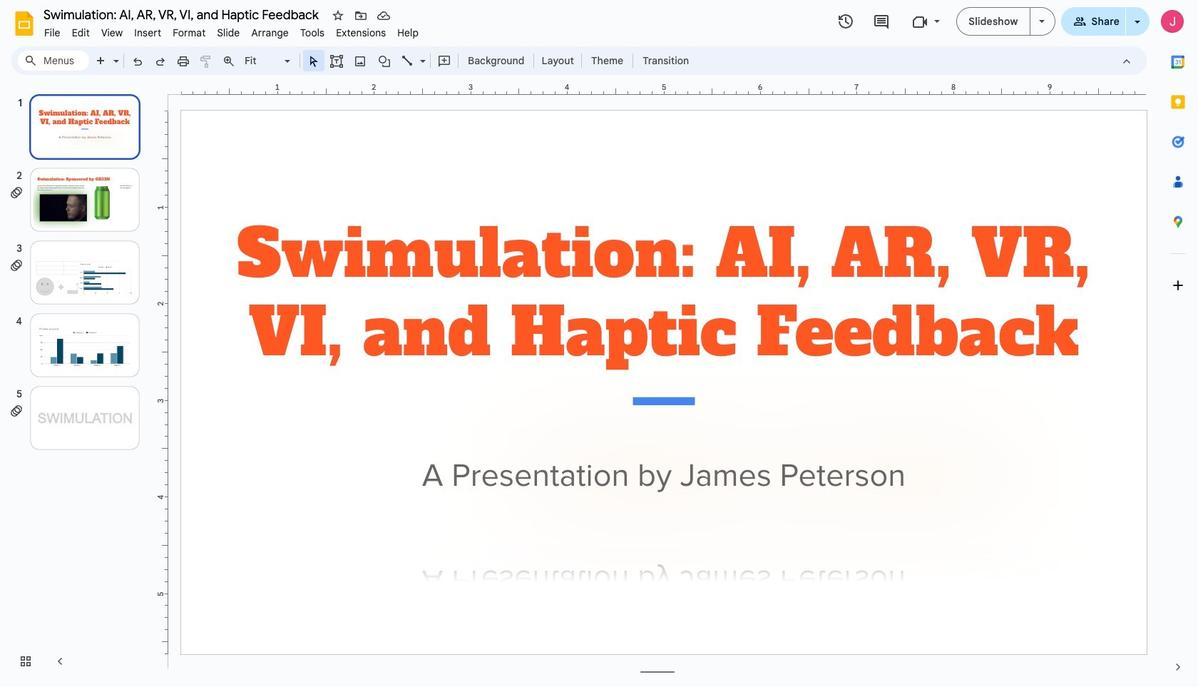 Task type: describe. For each thing, give the bounding box(es) containing it.
Menus field
[[18, 51, 89, 71]]

menu bar banner
[[0, 0, 1199, 687]]

print (⌘p) image
[[176, 54, 191, 68]]

slides home image
[[11, 11, 37, 36]]

move image
[[354, 9, 368, 23]]

shape image
[[376, 51, 393, 71]]

document status: saved to drive. image
[[377, 9, 391, 23]]

undo (⌘z) image
[[131, 54, 145, 68]]

paint format image
[[199, 54, 213, 68]]

new slide (ctrl+m) image
[[94, 54, 108, 68]]

Rename text field
[[39, 6, 327, 23]]

1 menu item from the left
[[39, 24, 66, 41]]

zoom image
[[222, 54, 236, 68]]

Star checkbox
[[328, 6, 348, 26]]

5 menu item from the left
[[167, 24, 212, 41]]

10 menu item from the left
[[392, 24, 425, 41]]

select line image
[[417, 51, 426, 56]]

last edit was on october 30, 2023 image
[[838, 13, 855, 30]]

insert image image
[[352, 51, 369, 71]]

hide the menus (ctrl+shift+f) image
[[1120, 54, 1135, 68]]

star image
[[331, 9, 345, 23]]

4 menu item from the left
[[129, 24, 167, 41]]

redo (⌘y) image
[[153, 54, 168, 68]]



Task type: locate. For each thing, give the bounding box(es) containing it.
quick sharing actions image
[[1135, 21, 1141, 43]]

8 menu item from the left
[[295, 24, 331, 41]]

menu item up undo (⌘z) 'icon'
[[129, 24, 167, 41]]

menu item down rename text field
[[167, 24, 212, 41]]

menu item up zoom icon
[[212, 24, 246, 41]]

menu item up menus field
[[39, 24, 66, 41]]

menu item
[[39, 24, 66, 41], [66, 24, 96, 41], [96, 24, 129, 41], [129, 24, 167, 41], [167, 24, 212, 41], [212, 24, 246, 41], [246, 24, 295, 41], [295, 24, 331, 41], [331, 24, 392, 41], [392, 24, 425, 41]]

menu item up 'new slide (ctrl+m)' icon
[[66, 24, 96, 41]]

menu item up select line image
[[392, 24, 425, 41]]

select (esc) image
[[307, 54, 321, 68]]

menu item up select (esc) icon on the top of page
[[295, 24, 331, 41]]

Zoom text field
[[243, 51, 283, 71]]

9 menu item from the left
[[331, 24, 392, 41]]

menu bar inside menu bar banner
[[39, 19, 425, 42]]

menu item down move image
[[331, 24, 392, 41]]

new slide with layout image
[[110, 51, 119, 56]]

tab list
[[1159, 42, 1199, 647]]

line image
[[401, 54, 415, 68]]

navigation
[[0, 81, 157, 687]]

menu bar
[[39, 19, 425, 42]]

application
[[0, 0, 1199, 687]]

text box image
[[330, 54, 344, 68]]

Zoom field
[[240, 51, 297, 71]]

show all comments image
[[873, 13, 890, 30]]

add comment (⌘+option+m) image
[[437, 54, 452, 68]]

2 menu item from the left
[[66, 24, 96, 41]]

menu item up "new slide with layout" icon
[[96, 24, 129, 41]]

share. shared with 3 people. image
[[1074, 15, 1087, 27]]

7 menu item from the left
[[246, 24, 295, 41]]

3 menu item from the left
[[96, 24, 129, 41]]

presentation options image
[[1039, 20, 1045, 23]]

menu item up the zoom field
[[246, 24, 295, 41]]

tab list inside menu bar banner
[[1159, 42, 1199, 647]]

main toolbar
[[88, 50, 697, 71]]

6 menu item from the left
[[212, 24, 246, 41]]



Task type: vqa. For each thing, say whether or not it's contained in the screenshot.
steps list box
no



